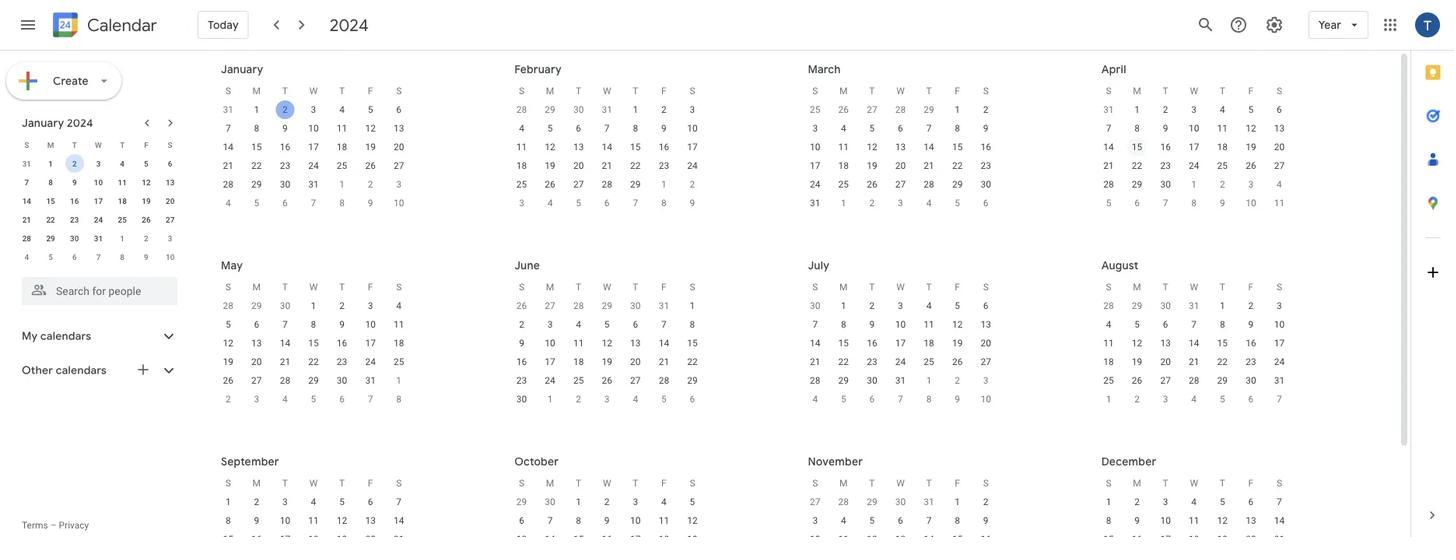 Task type: vqa. For each thing, say whether or not it's contained in the screenshot.
31 within the May GRID
yes



Task type: locate. For each thing, give the bounding box(es) containing it.
30 january element
[[570, 100, 588, 119]]

17 cell from the left
[[858, 530, 887, 537]]

21 cell from the left
[[972, 530, 1001, 537]]

6 may element
[[1128, 194, 1147, 213]]

31 inside "31 january" element
[[602, 104, 613, 115]]

27 element
[[390, 156, 408, 175], [1271, 156, 1289, 175], [570, 175, 588, 194], [892, 175, 910, 194], [161, 210, 180, 229], [977, 353, 996, 371], [247, 371, 266, 390], [627, 371, 645, 390], [1157, 371, 1176, 390]]

8 june element
[[390, 390, 408, 409]]

m
[[253, 86, 261, 97], [546, 86, 555, 97], [840, 86, 848, 97], [1134, 86, 1142, 97], [47, 140, 54, 149], [253, 282, 261, 293], [546, 282, 555, 293], [840, 282, 848, 293], [1134, 282, 1142, 293], [253, 478, 261, 489], [546, 478, 555, 489], [840, 478, 848, 489], [1134, 478, 1142, 489]]

30 july element
[[1157, 297, 1176, 315]]

row group for february
[[508, 100, 707, 213]]

13 inside july grid
[[981, 319, 992, 330]]

9 inside march grid
[[984, 123, 989, 134]]

1 vertical spatial 4 february element
[[17, 248, 36, 266]]

3 february element for 2 february element corresponding to 8 february element associated with the 7 february element related to 4 february element associated with january grid
[[390, 175, 408, 194]]

march
[[808, 62, 841, 76]]

row group for march
[[801, 100, 1001, 213]]

row group for october
[[508, 493, 707, 537]]

12 cell from the left
[[622, 530, 650, 537]]

7 cell from the left
[[385, 530, 413, 537]]

20
[[394, 142, 404, 153], [1275, 142, 1285, 153], [574, 160, 584, 171], [896, 160, 906, 171], [166, 196, 175, 206], [981, 338, 992, 349], [252, 357, 262, 367], [631, 357, 641, 367], [1161, 357, 1171, 367]]

0 vertical spatial 8 february element
[[333, 194, 352, 213]]

18 element inside january grid
[[333, 138, 352, 156]]

16 element
[[276, 138, 295, 156], [655, 138, 674, 156], [977, 138, 996, 156], [1157, 138, 1176, 156], [65, 191, 84, 210], [333, 334, 352, 353], [863, 334, 882, 353], [1242, 334, 1261, 353], [513, 353, 531, 371]]

january 2024
[[22, 116, 93, 130]]

1 september element
[[1100, 390, 1119, 409]]

19 inside february grid
[[545, 160, 556, 171]]

19 inside march grid
[[867, 160, 878, 171]]

30 april element
[[276, 297, 295, 315]]

13
[[394, 123, 404, 134], [1275, 123, 1285, 134], [574, 142, 584, 153], [896, 142, 906, 153], [166, 177, 175, 187], [981, 319, 992, 330], [252, 338, 262, 349], [631, 338, 641, 349], [1161, 338, 1171, 349], [365, 515, 376, 526], [1246, 515, 1257, 526]]

Search for people text field
[[31, 277, 168, 305]]

29 october element
[[863, 493, 882, 511]]

1
[[254, 104, 259, 115], [633, 104, 638, 115], [955, 104, 961, 115], [1135, 104, 1140, 115], [48, 159, 53, 168], [340, 179, 345, 190], [662, 179, 667, 190], [1192, 179, 1197, 190], [841, 198, 847, 209], [120, 234, 125, 243], [311, 300, 316, 311], [690, 300, 695, 311], [841, 300, 847, 311], [1221, 300, 1226, 311], [396, 375, 402, 386], [927, 375, 932, 386], [548, 394, 553, 405], [1107, 394, 1112, 405], [226, 497, 231, 508], [576, 497, 582, 508], [955, 497, 961, 508], [1107, 497, 1112, 508]]

14 inside december grid
[[1275, 515, 1285, 526]]

14 cell from the left
[[679, 530, 707, 537]]

row group for april
[[1095, 100, 1294, 213]]

28
[[517, 104, 527, 115], [896, 104, 906, 115], [223, 179, 234, 190], [602, 179, 613, 190], [924, 179, 935, 190], [1104, 179, 1115, 190], [22, 234, 31, 243], [223, 300, 234, 311], [574, 300, 584, 311], [1104, 300, 1115, 311], [280, 375, 290, 386], [659, 375, 670, 386], [810, 375, 821, 386], [1189, 375, 1200, 386], [839, 497, 849, 508]]

row group containing 30
[[801, 297, 1001, 409]]

5
[[368, 104, 373, 115], [1249, 104, 1254, 115], [548, 123, 553, 134], [870, 123, 875, 134], [144, 159, 148, 168], [254, 198, 259, 209], [576, 198, 582, 209], [955, 198, 961, 209], [1107, 198, 1112, 209], [48, 252, 53, 262], [955, 300, 961, 311], [226, 319, 231, 330], [605, 319, 610, 330], [1135, 319, 1140, 330], [311, 394, 316, 405], [662, 394, 667, 405], [841, 394, 847, 405], [1221, 394, 1226, 405], [340, 497, 345, 508], [690, 497, 695, 508], [1221, 497, 1226, 508], [870, 515, 875, 526]]

f for october
[[662, 478, 667, 489]]

12 element inside december grid
[[1214, 511, 1233, 530]]

1 june element
[[390, 371, 408, 390]]

1 vertical spatial 6 february element
[[65, 248, 84, 266]]

None search field
[[0, 271, 193, 305]]

8 february element for 4 february element corresponding to january 2024 grid's the 7 february element
[[113, 248, 132, 266]]

0 horizontal spatial 2024
[[67, 116, 93, 130]]

13 inside april grid
[[1275, 123, 1285, 134]]

calendars down my calendars dropdown button
[[56, 364, 107, 378]]

1 inside september grid
[[226, 497, 231, 508]]

0 horizontal spatial 2 february element
[[137, 229, 156, 248]]

1 horizontal spatial january
[[221, 62, 263, 76]]

27 cell from the left
[[1237, 530, 1266, 537]]

january
[[221, 62, 263, 76], [22, 116, 64, 130]]

1 horizontal spatial 31 december element
[[219, 100, 238, 119]]

25 inside july grid
[[924, 357, 935, 367]]

f for november
[[955, 478, 961, 489]]

0 horizontal spatial 7 february element
[[89, 248, 108, 266]]

23 element
[[276, 156, 295, 175], [655, 156, 674, 175], [977, 156, 996, 175], [1157, 156, 1176, 175], [65, 210, 84, 229], [333, 353, 352, 371], [863, 353, 882, 371], [1242, 353, 1261, 371], [513, 371, 531, 390]]

10
[[308, 123, 319, 134], [688, 123, 698, 134], [1189, 123, 1200, 134], [810, 142, 821, 153], [94, 177, 103, 187], [394, 198, 404, 209], [1246, 198, 1257, 209], [166, 252, 175, 262], [365, 319, 376, 330], [896, 319, 906, 330], [1275, 319, 1285, 330], [545, 338, 556, 349], [981, 394, 992, 405], [280, 515, 290, 526], [631, 515, 641, 526], [1161, 515, 1171, 526]]

26 february element
[[835, 100, 853, 119]]

27 inside august "grid"
[[1161, 375, 1171, 386]]

11 inside october grid
[[659, 515, 670, 526]]

0 vertical spatial 9 february element
[[361, 194, 380, 213]]

0 horizontal spatial january
[[22, 116, 64, 130]]

0 horizontal spatial 9 february element
[[137, 248, 156, 266]]

11 inside "element"
[[1275, 198, 1285, 209]]

row containing 29
[[508, 493, 707, 511]]

1 vertical spatial 1 february element
[[113, 229, 132, 248]]

1 horizontal spatial 6 february element
[[276, 194, 295, 213]]

4 february element for january 2024 grid
[[17, 248, 36, 266]]

24 inside january 2024 grid
[[94, 215, 103, 224]]

w inside december grid
[[1191, 478, 1199, 489]]

row group for july
[[801, 297, 1001, 409]]

w inside august "grid"
[[1191, 282, 1199, 293]]

w for july
[[897, 282, 905, 293]]

9 march element
[[683, 194, 702, 213]]

20 element
[[390, 138, 408, 156], [1271, 138, 1289, 156], [570, 156, 588, 175], [892, 156, 910, 175], [161, 191, 180, 210], [977, 334, 996, 353], [247, 353, 266, 371], [627, 353, 645, 371], [1157, 353, 1176, 371]]

row containing 24
[[801, 175, 1001, 194]]

3 inside 3 april element
[[898, 198, 904, 209]]

1 inside october grid
[[576, 497, 582, 508]]

4 july element
[[627, 390, 645, 409]]

11 element
[[333, 119, 352, 138], [1214, 119, 1233, 138], [513, 138, 531, 156], [835, 138, 853, 156], [113, 173, 132, 191], [390, 315, 408, 334], [920, 315, 939, 334], [570, 334, 588, 353], [1100, 334, 1119, 353], [304, 511, 323, 530], [655, 511, 674, 530], [1185, 511, 1204, 530]]

5 february element for 4 february element associated with january grid
[[247, 194, 266, 213]]

4 inside 4 july element
[[633, 394, 638, 405]]

20 inside may grid
[[252, 357, 262, 367]]

3 february element
[[390, 175, 408, 194], [161, 229, 180, 248]]

3 inside 3 march element
[[519, 198, 525, 209]]

19
[[365, 142, 376, 153], [1246, 142, 1257, 153], [545, 160, 556, 171], [867, 160, 878, 171], [142, 196, 151, 206], [953, 338, 963, 349], [223, 357, 234, 367], [602, 357, 613, 367], [1133, 357, 1143, 367]]

today
[[208, 18, 239, 32]]

13 inside september grid
[[365, 515, 376, 526]]

0 horizontal spatial 1 february element
[[113, 229, 132, 248]]

8 cell from the left
[[508, 530, 536, 537]]

29 element
[[247, 175, 266, 194], [627, 175, 645, 194], [949, 175, 967, 194], [1128, 175, 1147, 194], [41, 229, 60, 248], [304, 371, 323, 390], [683, 371, 702, 390], [835, 371, 853, 390], [1214, 371, 1233, 390]]

17 inside february grid
[[688, 142, 698, 153]]

w for june
[[603, 282, 612, 293]]

calendars
[[40, 329, 91, 343], [56, 364, 107, 378]]

24 inside february grid
[[688, 160, 698, 171]]

8 inside november grid
[[955, 515, 961, 526]]

15 element inside march grid
[[949, 138, 967, 156]]

row containing 23
[[508, 371, 707, 390]]

29 inside january 2024 grid
[[46, 234, 55, 243]]

3 inside 3 september element
[[1164, 394, 1169, 405]]

0 vertical spatial 5 february element
[[247, 194, 266, 213]]

w
[[310, 86, 318, 97], [603, 86, 612, 97], [897, 86, 905, 97], [1191, 86, 1199, 97], [95, 140, 102, 149], [310, 282, 318, 293], [603, 282, 612, 293], [897, 282, 905, 293], [1191, 282, 1199, 293], [310, 478, 318, 489], [603, 478, 612, 489], [897, 478, 905, 489], [1191, 478, 1199, 489]]

january down create popup button
[[22, 116, 64, 130]]

1 horizontal spatial 2024
[[330, 14, 369, 36]]

15 for 15 element inside the january grid
[[252, 142, 262, 153]]

9 inside may grid
[[340, 319, 345, 330]]

18
[[337, 142, 347, 153], [1218, 142, 1228, 153], [517, 160, 527, 171], [839, 160, 849, 171], [118, 196, 127, 206], [394, 338, 404, 349], [924, 338, 935, 349], [574, 357, 584, 367], [1104, 357, 1115, 367]]

8
[[254, 123, 259, 134], [633, 123, 638, 134], [955, 123, 961, 134], [1135, 123, 1140, 134], [48, 177, 53, 187], [340, 198, 345, 209], [662, 198, 667, 209], [1192, 198, 1197, 209], [120, 252, 125, 262], [311, 319, 316, 330], [690, 319, 695, 330], [841, 319, 847, 330], [1221, 319, 1226, 330], [396, 394, 402, 405], [927, 394, 932, 405], [226, 515, 231, 526], [576, 515, 582, 526], [955, 515, 961, 526], [1107, 515, 1112, 526]]

6 february element for 5 february element corresponding to 4 february element corresponding to january 2024 grid
[[65, 248, 84, 266]]

31 december element for january 2024 grid
[[17, 154, 36, 173]]

1 horizontal spatial 1 february element
[[333, 175, 352, 194]]

3 september element
[[1157, 390, 1176, 409]]

w for october
[[603, 478, 612, 489]]

15 inside june grid
[[688, 338, 698, 349]]

12
[[365, 123, 376, 134], [1246, 123, 1257, 134], [545, 142, 556, 153], [867, 142, 878, 153], [142, 177, 151, 187], [953, 319, 963, 330], [223, 338, 234, 349], [602, 338, 613, 349], [1133, 338, 1143, 349], [337, 515, 347, 526], [688, 515, 698, 526], [1218, 515, 1228, 526]]

1 horizontal spatial 5 february element
[[247, 194, 266, 213]]

m inside january 2024 grid
[[47, 140, 54, 149]]

7 february element for 4 february element associated with january grid
[[304, 194, 323, 213]]

f for december
[[1249, 478, 1254, 489]]

calendar
[[87, 14, 157, 36]]

1 horizontal spatial 7 february element
[[304, 194, 323, 213]]

1 vertical spatial 5 february element
[[41, 248, 60, 266]]

15 for 15 element within the july grid
[[839, 338, 849, 349]]

12 element
[[361, 119, 380, 138], [1242, 119, 1261, 138], [541, 138, 560, 156], [863, 138, 882, 156], [137, 173, 156, 191], [949, 315, 967, 334], [219, 334, 238, 353], [598, 334, 617, 353], [1128, 334, 1147, 353], [333, 511, 352, 530], [683, 511, 702, 530], [1214, 511, 1233, 530]]

1 horizontal spatial 2 cell
[[271, 100, 299, 119]]

1 vertical spatial 7 february element
[[89, 248, 108, 266]]

3 august element
[[977, 371, 996, 390]]

m inside grid
[[253, 478, 261, 489]]

17
[[308, 142, 319, 153], [688, 142, 698, 153], [1189, 142, 1200, 153], [810, 160, 821, 171], [94, 196, 103, 206], [365, 338, 376, 349], [896, 338, 906, 349], [1275, 338, 1285, 349], [545, 357, 556, 367]]

3 june element
[[247, 390, 266, 409]]

0 horizontal spatial 31 december element
[[17, 154, 36, 173]]

m inside january grid
[[253, 86, 261, 97]]

31 inside 31 july element
[[1189, 300, 1200, 311]]

row group containing 26
[[508, 297, 707, 409]]

f
[[368, 86, 373, 97], [662, 86, 667, 97], [955, 86, 961, 97], [1249, 86, 1254, 97], [144, 140, 148, 149], [368, 282, 373, 293], [662, 282, 667, 293], [955, 282, 961, 293], [1249, 282, 1254, 293], [368, 478, 373, 489], [662, 478, 667, 489], [955, 478, 961, 489], [1249, 478, 1254, 489]]

23 inside january 2024 grid
[[70, 215, 79, 224]]

10 element inside june grid
[[541, 334, 560, 353]]

2
[[283, 104, 288, 115], [662, 104, 667, 115], [984, 104, 989, 115], [1164, 104, 1169, 115], [72, 159, 77, 168], [368, 179, 373, 190], [690, 179, 695, 190], [1221, 179, 1226, 190], [870, 198, 875, 209], [144, 234, 148, 243], [340, 300, 345, 311], [870, 300, 875, 311], [1249, 300, 1254, 311], [519, 319, 525, 330], [955, 375, 961, 386], [226, 394, 231, 405], [576, 394, 582, 405], [1135, 394, 1140, 405], [254, 497, 259, 508], [605, 497, 610, 508], [984, 497, 989, 508], [1135, 497, 1140, 508]]

11 may element
[[1271, 194, 1289, 213]]

august grid
[[1095, 278, 1294, 409]]

29 july element
[[1128, 297, 1147, 315]]

row group containing 29
[[508, 493, 707, 537]]

10 element inside january grid
[[304, 119, 323, 138]]

30
[[574, 104, 584, 115], [280, 179, 290, 190], [981, 179, 992, 190], [1161, 179, 1171, 190], [70, 234, 79, 243], [280, 300, 290, 311], [631, 300, 641, 311], [810, 300, 821, 311], [1161, 300, 1171, 311], [337, 375, 347, 386], [867, 375, 878, 386], [1246, 375, 1257, 386], [517, 394, 527, 405], [545, 497, 556, 508], [896, 497, 906, 508]]

22 inside january grid
[[252, 160, 262, 171]]

21 element
[[219, 156, 238, 175], [598, 156, 617, 175], [920, 156, 939, 175], [1100, 156, 1119, 175], [17, 210, 36, 229], [276, 353, 295, 371], [655, 353, 674, 371], [806, 353, 825, 371], [1185, 353, 1204, 371]]

25 february element
[[806, 100, 825, 119]]

19 cell from the left
[[915, 530, 944, 537]]

10 may element
[[1242, 194, 1261, 213]]

0 vertical spatial 10 february element
[[390, 194, 408, 213]]

1 may element
[[1185, 175, 1204, 194]]

20 cell from the left
[[944, 530, 972, 537]]

row group for may
[[214, 297, 413, 409]]

12 inside june grid
[[602, 338, 613, 349]]

calendars inside other calendars dropdown button
[[56, 364, 107, 378]]

30 september element
[[541, 493, 560, 511]]

f inside april grid
[[1249, 86, 1254, 97]]

28 october element
[[835, 493, 853, 511]]

f for february
[[662, 86, 667, 97]]

26
[[839, 104, 849, 115], [365, 160, 376, 171], [1246, 160, 1257, 171], [545, 179, 556, 190], [867, 179, 878, 190], [142, 215, 151, 224], [517, 300, 527, 311], [953, 357, 963, 367], [223, 375, 234, 386], [602, 375, 613, 386], [1133, 375, 1143, 386]]

6 february element
[[276, 194, 295, 213], [65, 248, 84, 266]]

august
[[1102, 258, 1139, 272]]

m for january
[[253, 86, 261, 97]]

december grid
[[1095, 474, 1294, 537]]

today button
[[198, 6, 249, 44]]

1 vertical spatial 2 cell
[[63, 154, 87, 173]]

cell
[[214, 530, 243, 537], [243, 530, 271, 537], [271, 530, 299, 537], [299, 530, 328, 537], [328, 530, 356, 537], [356, 530, 385, 537], [385, 530, 413, 537], [508, 530, 536, 537], [536, 530, 565, 537], [565, 530, 593, 537], [593, 530, 622, 537], [622, 530, 650, 537], [650, 530, 679, 537], [679, 530, 707, 537], [801, 530, 830, 537], [830, 530, 858, 537], [858, 530, 887, 537], [887, 530, 915, 537], [915, 530, 944, 537], [944, 530, 972, 537], [972, 530, 1001, 537], [1095, 530, 1124, 537], [1124, 530, 1152, 537], [1152, 530, 1180, 537], [1180, 530, 1209, 537], [1209, 530, 1237, 537], [1237, 530, 1266, 537], [1266, 530, 1294, 537]]

4 february element for january grid
[[219, 194, 238, 213]]

16 element inside january 2024 grid
[[65, 191, 84, 210]]

8 inside august "grid"
[[1221, 319, 1226, 330]]

22 inside june grid
[[688, 357, 698, 367]]

15 inside january 2024 grid
[[46, 196, 55, 206]]

28 may element
[[570, 297, 588, 315]]

0 horizontal spatial 6 february element
[[65, 248, 84, 266]]

8 march element
[[655, 194, 674, 213]]

15 element inside january 2024 grid
[[41, 191, 60, 210]]

1 horizontal spatial 2 february element
[[361, 175, 380, 194]]

2 july element
[[570, 390, 588, 409]]

1 vertical spatial 3 february element
[[161, 229, 180, 248]]

26 cell from the left
[[1209, 530, 1237, 537]]

0 vertical spatial 31 december element
[[219, 100, 238, 119]]

1 vertical spatial 2 february element
[[137, 229, 156, 248]]

row group containing 25
[[801, 100, 1001, 213]]

14
[[223, 142, 234, 153], [602, 142, 613, 153], [924, 142, 935, 153], [1104, 142, 1115, 153], [22, 196, 31, 206], [280, 338, 290, 349], [659, 338, 670, 349], [810, 338, 821, 349], [1189, 338, 1200, 349], [394, 515, 404, 526], [1275, 515, 1285, 526]]

row containing 17
[[801, 156, 1001, 175]]

22 inside february grid
[[631, 160, 641, 171]]

6 june element
[[333, 390, 352, 409]]

24 inside july grid
[[896, 357, 906, 367]]

f for september
[[368, 478, 373, 489]]

18 element inside august "grid"
[[1100, 353, 1119, 371]]

5 september element
[[1214, 390, 1233, 409]]

9
[[283, 123, 288, 134], [662, 123, 667, 134], [984, 123, 989, 134], [1164, 123, 1169, 134], [72, 177, 77, 187], [368, 198, 373, 209], [690, 198, 695, 209], [1221, 198, 1226, 209], [144, 252, 148, 262], [340, 319, 345, 330], [870, 319, 875, 330], [1249, 319, 1254, 330], [519, 338, 525, 349], [955, 394, 961, 405], [254, 515, 259, 526], [605, 515, 610, 526], [984, 515, 989, 526], [1135, 515, 1140, 526]]

settings menu image
[[1266, 16, 1284, 34]]

24 inside march grid
[[810, 179, 821, 190]]

m inside july grid
[[840, 282, 848, 293]]

15
[[252, 142, 262, 153], [631, 142, 641, 153], [953, 142, 963, 153], [1133, 142, 1143, 153], [46, 196, 55, 206], [308, 338, 319, 349], [688, 338, 698, 349], [839, 338, 849, 349], [1218, 338, 1228, 349]]

w inside january 2024 grid
[[95, 140, 102, 149]]

30 june element
[[806, 297, 825, 315]]

row containing 12
[[214, 334, 413, 353]]

0 vertical spatial 2024
[[330, 14, 369, 36]]

row group for september
[[214, 493, 413, 537]]

22 inside august "grid"
[[1218, 357, 1228, 367]]

21
[[223, 160, 234, 171], [602, 160, 613, 171], [924, 160, 935, 171], [1104, 160, 1115, 171], [22, 215, 31, 224], [280, 357, 290, 367], [659, 357, 670, 367], [810, 357, 821, 367], [1189, 357, 1200, 367]]

3 february element for 2 february element corresponding to 8 february element corresponding to 4 february element corresponding to january 2024 grid's the 7 february element
[[161, 229, 180, 248]]

22 inside january 2024 grid
[[46, 215, 55, 224]]

january for january 2024
[[22, 116, 64, 130]]

9 inside june grid
[[519, 338, 525, 349]]

row group
[[214, 100, 413, 213], [508, 100, 707, 213], [801, 100, 1001, 213], [1095, 100, 1294, 213], [15, 154, 182, 266], [214, 297, 413, 409], [508, 297, 707, 409], [801, 297, 1001, 409], [1095, 297, 1294, 409], [214, 493, 413, 537], [508, 493, 707, 537], [801, 493, 1001, 537], [1095, 493, 1294, 537]]

row containing 9
[[508, 334, 707, 353]]

12 inside october grid
[[688, 515, 698, 526]]

3 april element
[[892, 194, 910, 213]]

21 inside may grid
[[280, 357, 290, 367]]

18 element inside march grid
[[835, 156, 853, 175]]

calendars for other calendars
[[56, 364, 107, 378]]

16 cell from the left
[[830, 530, 858, 537]]

row group containing 27
[[801, 493, 1001, 537]]

11 inside january grid
[[337, 123, 347, 134]]

7 june element
[[361, 390, 380, 409]]

0 vertical spatial 4 february element
[[219, 194, 238, 213]]

privacy link
[[59, 520, 89, 531]]

11 inside august "grid"
[[1104, 338, 1115, 349]]

11
[[337, 123, 347, 134], [1218, 123, 1228, 134], [517, 142, 527, 153], [839, 142, 849, 153], [118, 177, 127, 187], [1275, 198, 1285, 209], [394, 319, 404, 330], [924, 319, 935, 330], [574, 338, 584, 349], [1104, 338, 1115, 349], [308, 515, 319, 526], [659, 515, 670, 526], [1189, 515, 1200, 526]]

15 element
[[247, 138, 266, 156], [627, 138, 645, 156], [949, 138, 967, 156], [1128, 138, 1147, 156], [41, 191, 60, 210], [304, 334, 323, 353], [683, 334, 702, 353], [835, 334, 853, 353], [1214, 334, 1233, 353]]

24
[[308, 160, 319, 171], [688, 160, 698, 171], [1189, 160, 1200, 171], [810, 179, 821, 190], [94, 215, 103, 224], [365, 357, 376, 367], [896, 357, 906, 367], [1275, 357, 1285, 367], [545, 375, 556, 386]]

0 horizontal spatial 8 february element
[[113, 248, 132, 266]]

31
[[223, 104, 234, 115], [602, 104, 613, 115], [1104, 104, 1115, 115], [22, 159, 31, 168], [308, 179, 319, 190], [810, 198, 821, 209], [94, 234, 103, 243], [659, 300, 670, 311], [1189, 300, 1200, 311], [365, 375, 376, 386], [896, 375, 906, 386], [1275, 375, 1285, 386], [924, 497, 935, 508]]

29
[[545, 104, 556, 115], [924, 104, 935, 115], [252, 179, 262, 190], [631, 179, 641, 190], [953, 179, 963, 190], [1133, 179, 1143, 190], [46, 234, 55, 243], [252, 300, 262, 311], [602, 300, 613, 311], [1133, 300, 1143, 311], [308, 375, 319, 386], [688, 375, 698, 386], [839, 375, 849, 386], [1218, 375, 1228, 386], [517, 497, 527, 508], [867, 497, 878, 508]]

27 inside january grid
[[394, 160, 404, 171]]

f for april
[[1249, 86, 1254, 97]]

1 horizontal spatial 9 february element
[[361, 194, 380, 213]]

19 inside august "grid"
[[1133, 357, 1143, 367]]

11 cell from the left
[[593, 530, 622, 537]]

f for march
[[955, 86, 961, 97]]

27
[[867, 104, 878, 115], [394, 160, 404, 171], [1275, 160, 1285, 171], [574, 179, 584, 190], [896, 179, 906, 190], [166, 215, 175, 224], [545, 300, 556, 311], [981, 357, 992, 367], [252, 375, 262, 386], [631, 375, 641, 386], [1161, 375, 1171, 386], [810, 497, 821, 508]]

6
[[396, 104, 402, 115], [1278, 104, 1283, 115], [576, 123, 582, 134], [898, 123, 904, 134], [168, 159, 172, 168], [283, 198, 288, 209], [605, 198, 610, 209], [984, 198, 989, 209], [1135, 198, 1140, 209], [72, 252, 77, 262], [984, 300, 989, 311], [254, 319, 259, 330], [633, 319, 638, 330], [1164, 319, 1169, 330], [340, 394, 345, 405], [690, 394, 695, 405], [870, 394, 875, 405], [1249, 394, 1254, 405], [368, 497, 373, 508], [1249, 497, 1254, 508], [519, 515, 525, 526], [898, 515, 904, 526]]

1 horizontal spatial 4 february element
[[219, 194, 238, 213]]

m for february
[[546, 86, 555, 97]]

28 cell from the left
[[1266, 530, 1294, 537]]

0 vertical spatial calendars
[[40, 329, 91, 343]]

7 february element
[[304, 194, 323, 213], [89, 248, 108, 266]]

9 cell from the left
[[536, 530, 565, 537]]

0 horizontal spatial 2 cell
[[63, 154, 87, 173]]

9 february element
[[361, 194, 380, 213], [137, 248, 156, 266]]

0 horizontal spatial 10 february element
[[161, 248, 180, 266]]

9 inside 9 march "element"
[[690, 198, 695, 209]]

w for january
[[310, 86, 318, 97]]

7 inside 'element'
[[368, 394, 373, 405]]

0 horizontal spatial 3 february element
[[161, 229, 180, 248]]

10 element
[[304, 119, 323, 138], [683, 119, 702, 138], [1185, 119, 1204, 138], [806, 138, 825, 156], [89, 173, 108, 191], [361, 315, 380, 334], [892, 315, 910, 334], [1271, 315, 1289, 334], [541, 334, 560, 353], [276, 511, 295, 530], [627, 511, 645, 530], [1157, 511, 1176, 530]]

6 september element
[[1242, 390, 1261, 409]]

29 may element
[[598, 297, 617, 315]]

13 inside december grid
[[1246, 515, 1257, 526]]

20 inside march grid
[[896, 160, 906, 171]]

1 vertical spatial 8 february element
[[113, 248, 132, 266]]

4
[[340, 104, 345, 115], [1221, 104, 1226, 115], [519, 123, 525, 134], [841, 123, 847, 134], [120, 159, 125, 168], [1278, 179, 1283, 190], [226, 198, 231, 209], [548, 198, 553, 209], [927, 198, 932, 209], [25, 252, 29, 262], [396, 300, 402, 311], [927, 300, 932, 311], [576, 319, 582, 330], [1107, 319, 1112, 330], [283, 394, 288, 405], [633, 394, 638, 405], [813, 394, 818, 405], [1192, 394, 1197, 405], [311, 497, 316, 508], [662, 497, 667, 508], [1192, 497, 1197, 508], [841, 515, 847, 526]]

16
[[280, 142, 290, 153], [659, 142, 670, 153], [981, 142, 992, 153], [1161, 142, 1171, 153], [70, 196, 79, 206], [337, 338, 347, 349], [867, 338, 878, 349], [1246, 338, 1257, 349], [517, 357, 527, 367]]

0 horizontal spatial 4 february element
[[17, 248, 36, 266]]

0 vertical spatial 2 cell
[[271, 100, 299, 119]]

25
[[810, 104, 821, 115], [337, 160, 347, 171], [1218, 160, 1228, 171], [517, 179, 527, 190], [839, 179, 849, 190], [118, 215, 127, 224], [394, 357, 404, 367], [924, 357, 935, 367], [574, 375, 584, 386], [1104, 375, 1115, 386]]

0 vertical spatial 3 february element
[[390, 175, 408, 194]]

0 vertical spatial 6 february element
[[276, 194, 295, 213]]

terms – privacy
[[22, 520, 89, 531]]

1 vertical spatial calendars
[[56, 364, 107, 378]]

10 inside may grid
[[365, 319, 376, 330]]

terms
[[22, 520, 48, 531]]

0 vertical spatial 2 february element
[[361, 175, 380, 194]]

30 inside november grid
[[896, 497, 906, 508]]

0 vertical spatial 7 february element
[[304, 194, 323, 213]]

april grid
[[1095, 82, 1294, 213]]

3 inside november grid
[[813, 515, 818, 526]]

1 vertical spatial 9 february element
[[137, 248, 156, 266]]

22 inside march grid
[[953, 160, 963, 171]]

my calendars button
[[3, 324, 193, 349]]

7 inside october grid
[[548, 515, 553, 526]]

row containing 16
[[508, 353, 707, 371]]

11 inside december grid
[[1189, 515, 1200, 526]]

27 may element
[[541, 297, 560, 315]]

20 inside april grid
[[1275, 142, 1285, 153]]

january down today button
[[221, 62, 263, 76]]

27 inside january 2024 grid
[[166, 215, 175, 224]]

22
[[252, 160, 262, 171], [631, 160, 641, 171], [953, 160, 963, 171], [1133, 160, 1143, 171], [46, 215, 55, 224], [308, 357, 319, 367], [688, 357, 698, 367], [839, 357, 849, 367], [1218, 357, 1228, 367]]

4 august element
[[806, 390, 825, 409]]

1 horizontal spatial 3 february element
[[390, 175, 408, 194]]

2 august element
[[949, 371, 967, 390]]

15 for 15 element in the january 2024 grid
[[46, 196, 55, 206]]

0 vertical spatial 1 february element
[[333, 175, 352, 194]]

t
[[282, 86, 288, 97], [339, 86, 345, 97], [576, 86, 582, 97], [633, 86, 639, 97], [870, 86, 875, 97], [927, 86, 932, 97], [1163, 86, 1169, 97], [1220, 86, 1226, 97], [72, 140, 77, 149], [120, 140, 125, 149], [282, 282, 288, 293], [339, 282, 345, 293], [576, 282, 582, 293], [633, 282, 639, 293], [870, 282, 875, 293], [927, 282, 932, 293], [1163, 282, 1169, 293], [1220, 282, 1226, 293], [282, 478, 288, 489], [339, 478, 345, 489], [576, 478, 582, 489], [633, 478, 639, 489], [870, 478, 875, 489], [927, 478, 932, 489], [1163, 478, 1169, 489], [1220, 478, 1226, 489]]

s
[[226, 86, 231, 97], [396, 86, 402, 97], [519, 86, 525, 97], [690, 86, 696, 97], [813, 86, 818, 97], [984, 86, 989, 97], [1107, 86, 1112, 97], [1277, 86, 1283, 97], [24, 140, 29, 149], [168, 140, 173, 149], [226, 282, 231, 293], [396, 282, 402, 293], [519, 282, 525, 293], [690, 282, 696, 293], [813, 282, 818, 293], [984, 282, 989, 293], [1107, 282, 1112, 293], [1277, 282, 1283, 293], [226, 478, 231, 489], [396, 478, 402, 489], [519, 478, 525, 489], [690, 478, 696, 489], [813, 478, 818, 489], [984, 478, 989, 489], [1107, 478, 1112, 489], [1277, 478, 1283, 489]]

0 horizontal spatial 5 february element
[[41, 248, 60, 266]]

f inside june grid
[[662, 282, 667, 293]]

23
[[280, 160, 290, 171], [659, 160, 670, 171], [981, 160, 992, 171], [1161, 160, 1171, 171], [70, 215, 79, 224], [337, 357, 347, 367], [867, 357, 878, 367], [1246, 357, 1257, 367], [517, 375, 527, 386]]

3
[[311, 104, 316, 115], [690, 104, 695, 115], [1192, 104, 1197, 115], [813, 123, 818, 134], [96, 159, 101, 168], [396, 179, 402, 190], [1249, 179, 1254, 190], [519, 198, 525, 209], [898, 198, 904, 209], [168, 234, 172, 243], [368, 300, 373, 311], [898, 300, 904, 311], [1278, 300, 1283, 311], [548, 319, 553, 330], [984, 375, 989, 386], [254, 394, 259, 405], [605, 394, 610, 405], [1164, 394, 1169, 405], [283, 497, 288, 508], [633, 497, 638, 508], [1164, 497, 1169, 508], [813, 515, 818, 526]]

4 june element
[[276, 390, 295, 409]]

10 element inside july grid
[[892, 315, 910, 334]]

31 december element
[[219, 100, 238, 119], [17, 154, 36, 173]]

28 inside january grid
[[223, 179, 234, 190]]

8 inside september grid
[[226, 515, 231, 526]]

calendars up other calendars
[[40, 329, 91, 343]]

w for may
[[310, 282, 318, 293]]

26 inside may grid
[[223, 375, 234, 386]]

september grid
[[214, 474, 413, 537]]

2 inside september grid
[[254, 497, 259, 508]]

23 inside february grid
[[659, 160, 670, 171]]

1 vertical spatial 10 february element
[[161, 248, 180, 266]]

6 inside september grid
[[368, 497, 373, 508]]

1 horizontal spatial 10 february element
[[390, 194, 408, 213]]

7
[[226, 123, 231, 134], [605, 123, 610, 134], [927, 123, 932, 134], [1107, 123, 1112, 134], [25, 177, 29, 187], [311, 198, 316, 209], [633, 198, 638, 209], [1164, 198, 1169, 209], [96, 252, 101, 262], [283, 319, 288, 330], [662, 319, 667, 330], [813, 319, 818, 330], [1192, 319, 1197, 330], [368, 394, 373, 405], [898, 394, 904, 405], [1278, 394, 1283, 405], [396, 497, 402, 508], [1278, 497, 1283, 508], [548, 515, 553, 526], [927, 515, 932, 526]]

2024
[[330, 14, 369, 36], [67, 116, 93, 130]]

m inside february grid
[[546, 86, 555, 97]]

1 vertical spatial 31 december element
[[17, 154, 36, 173]]

15 inside february grid
[[631, 142, 641, 153]]

25 inside april grid
[[1218, 160, 1228, 171]]

0 vertical spatial january
[[221, 62, 263, 76]]

row
[[214, 82, 413, 100], [508, 82, 707, 100], [801, 82, 1001, 100], [1095, 82, 1294, 100], [214, 100, 413, 119], [508, 100, 707, 119], [801, 100, 1001, 119], [1095, 100, 1294, 119], [214, 119, 413, 138], [508, 119, 707, 138], [801, 119, 1001, 138], [1095, 119, 1294, 138], [15, 135, 182, 154], [214, 138, 413, 156], [508, 138, 707, 156], [801, 138, 1001, 156], [1095, 138, 1294, 156], [15, 154, 182, 173], [214, 156, 413, 175], [508, 156, 707, 175], [801, 156, 1001, 175], [1095, 156, 1294, 175], [15, 173, 182, 191], [214, 175, 413, 194], [508, 175, 707, 194], [801, 175, 1001, 194], [1095, 175, 1294, 194], [15, 191, 182, 210], [214, 194, 413, 213], [508, 194, 707, 213], [801, 194, 1001, 213], [1095, 194, 1294, 213], [15, 210, 182, 229], [15, 229, 182, 248], [15, 248, 182, 266], [214, 278, 413, 297], [508, 278, 707, 297], [801, 278, 1001, 297], [1095, 278, 1294, 297], [214, 297, 413, 315], [508, 297, 707, 315], [801, 297, 1001, 315], [1095, 297, 1294, 315], [214, 315, 413, 334], [508, 315, 707, 334], [801, 315, 1001, 334], [1095, 315, 1294, 334], [214, 334, 413, 353], [508, 334, 707, 353], [801, 334, 1001, 353], [1095, 334, 1294, 353], [214, 353, 413, 371], [508, 353, 707, 371], [801, 353, 1001, 371], [1095, 353, 1294, 371], [214, 371, 413, 390], [508, 371, 707, 390], [801, 371, 1001, 390], [1095, 371, 1294, 390], [214, 390, 413, 409], [508, 390, 707, 409], [801, 390, 1001, 409], [1095, 390, 1294, 409], [214, 474, 413, 493], [508, 474, 707, 493], [801, 474, 1001, 493], [1095, 474, 1294, 493], [214, 493, 413, 511], [508, 493, 707, 511], [801, 493, 1001, 511], [1095, 493, 1294, 511], [214, 511, 413, 530], [508, 511, 707, 530], [801, 511, 1001, 530], [1095, 511, 1294, 530], [214, 530, 413, 537], [508, 530, 707, 537], [801, 530, 1001, 537], [1095, 530, 1294, 537]]

26 element
[[361, 156, 380, 175], [1242, 156, 1261, 175], [541, 175, 560, 194], [863, 175, 882, 194], [137, 210, 156, 229], [949, 353, 967, 371], [219, 371, 238, 390], [598, 371, 617, 390], [1128, 371, 1147, 390]]

24 element
[[304, 156, 323, 175], [683, 156, 702, 175], [1185, 156, 1204, 175], [806, 175, 825, 194], [89, 210, 108, 229], [361, 353, 380, 371], [892, 353, 910, 371], [1271, 353, 1289, 371], [541, 371, 560, 390]]

14 element
[[219, 138, 238, 156], [598, 138, 617, 156], [920, 138, 939, 156], [1100, 138, 1119, 156], [17, 191, 36, 210], [276, 334, 295, 353], [655, 334, 674, 353], [806, 334, 825, 353], [1185, 334, 1204, 353], [390, 511, 408, 530], [1271, 511, 1289, 530]]

1 horizontal spatial 8 february element
[[333, 194, 352, 213]]

1 august element
[[920, 371, 939, 390]]

–
[[50, 520, 56, 531]]

main drawer image
[[19, 16, 37, 34]]

1 vertical spatial january
[[22, 116, 64, 130]]

31 inside 31 march element
[[1104, 104, 1115, 115]]



Task type: describe. For each thing, give the bounding box(es) containing it.
november grid
[[801, 474, 1001, 537]]

26 inside july grid
[[953, 357, 963, 367]]

13 inside june grid
[[631, 338, 641, 349]]

31 march element
[[1100, 100, 1119, 119]]

4 inside november grid
[[841, 515, 847, 526]]

6 cell from the left
[[356, 530, 385, 537]]

1 march element
[[655, 175, 674, 194]]

15 for 15 element inside march grid
[[953, 142, 963, 153]]

18 inside may grid
[[394, 338, 404, 349]]

calendars for my calendars
[[40, 329, 91, 343]]

4 inside 4 june element
[[283, 394, 288, 405]]

m for may
[[253, 282, 261, 293]]

27 inside february grid
[[574, 179, 584, 190]]

15 for 15 element within june grid
[[688, 338, 698, 349]]

w for february
[[603, 86, 612, 97]]

f for may
[[368, 282, 373, 293]]

29 september element
[[513, 493, 531, 511]]

24 inside january grid
[[308, 160, 319, 171]]

5 february element for 4 february element corresponding to january 2024 grid
[[41, 248, 60, 266]]

row group for november
[[801, 493, 1001, 537]]

8 august element
[[920, 390, 939, 409]]

30 october element
[[892, 493, 910, 511]]

14 inside june grid
[[659, 338, 670, 349]]

2 september element
[[1128, 390, 1147, 409]]

2 february element for 8 february element associated with the 7 february element related to 4 february element associated with january grid
[[361, 175, 380, 194]]

17 inside may grid
[[365, 338, 376, 349]]

1 vertical spatial 2024
[[67, 116, 93, 130]]

10 element inside december grid
[[1157, 511, 1176, 530]]

january grid
[[214, 82, 413, 213]]

28 inside july grid
[[810, 375, 821, 386]]

18 cell from the left
[[887, 530, 915, 537]]

w for december
[[1191, 478, 1199, 489]]

10 element inside october grid
[[627, 511, 645, 530]]

31 inside 31 october element
[[924, 497, 935, 508]]

22 cell from the left
[[1095, 530, 1124, 537]]

14 inside march grid
[[924, 142, 935, 153]]

10 february element for 3 february element for 2 february element corresponding to 8 february element associated with the 7 february element related to 4 february element associated with january grid
[[390, 194, 408, 213]]

28 inside november grid
[[839, 497, 849, 508]]

27 february element
[[863, 100, 882, 119]]

3 may element
[[1242, 175, 1261, 194]]

year button
[[1309, 6, 1369, 44]]

31 may element
[[655, 297, 674, 315]]

16 inside august "grid"
[[1246, 338, 1257, 349]]

12 inside may grid
[[223, 338, 234, 349]]

2 april element
[[863, 194, 882, 213]]

july
[[808, 258, 830, 272]]

row group for august
[[1095, 297, 1294, 409]]

w for november
[[897, 478, 905, 489]]

7 may element
[[1157, 194, 1176, 213]]

f for july
[[955, 282, 961, 293]]

july grid
[[801, 278, 1001, 409]]

4 cell from the left
[[299, 530, 328, 537]]

1 april element
[[835, 194, 853, 213]]

terms link
[[22, 520, 48, 531]]

20 inside july grid
[[981, 338, 992, 349]]

5 march element
[[570, 194, 588, 213]]

3 inside 3 june element
[[254, 394, 259, 405]]

13 inside february grid
[[574, 142, 584, 153]]

10 cell from the left
[[565, 530, 593, 537]]

21 inside march grid
[[924, 160, 935, 171]]

4 september element
[[1185, 390, 1204, 409]]

16 inside july grid
[[867, 338, 878, 349]]

m for november
[[840, 478, 848, 489]]

4 inside 4 august element
[[813, 394, 818, 405]]

31 october element
[[920, 493, 939, 511]]

w for august
[[1191, 282, 1199, 293]]

calendar element
[[50, 9, 157, 44]]

19 inside june grid
[[602, 357, 613, 367]]

19 inside january grid
[[365, 142, 376, 153]]

8 february element for the 7 february element related to 4 february element associated with january grid
[[333, 194, 352, 213]]

march grid
[[801, 82, 1001, 213]]

13 cell from the left
[[650, 530, 679, 537]]

30 may element
[[627, 297, 645, 315]]

row group for january
[[214, 100, 413, 213]]

24 cell from the left
[[1152, 530, 1180, 537]]

10 inside march grid
[[810, 142, 821, 153]]

25 inside june grid
[[574, 375, 584, 386]]

january for january
[[221, 62, 263, 76]]

2 cell from the left
[[243, 530, 271, 537]]

3 cell from the left
[[271, 530, 299, 537]]

10 element inside september grid
[[276, 511, 295, 530]]

23 cell from the left
[[1124, 530, 1152, 537]]

m for march
[[840, 86, 848, 97]]

21 inside july grid
[[810, 357, 821, 367]]

november
[[808, 455, 863, 469]]

9 february element for 2 february element corresponding to 8 february element associated with the 7 february element related to 4 february element associated with january grid
[[361, 194, 380, 213]]

2 inside november grid
[[984, 497, 989, 508]]

9 inside august "grid"
[[1249, 319, 1254, 330]]

5 april element
[[949, 194, 967, 213]]

16 inside june grid
[[517, 357, 527, 367]]

3 march element
[[513, 194, 531, 213]]

26 inside february grid
[[545, 179, 556, 190]]

9 february element for 2 february element corresponding to 8 february element corresponding to 4 february element corresponding to january 2024 grid's the 7 february element
[[137, 248, 156, 266]]

10 february element for 3 february element corresponding to 2 february element corresponding to 8 february element corresponding to 4 february element corresponding to january 2024 grid's the 7 february element
[[161, 248, 180, 266]]

10 element inside august "grid"
[[1271, 315, 1289, 334]]

m for october
[[546, 478, 555, 489]]

28 july element
[[1100, 297, 1119, 315]]

6 february element for 5 february element corresponding to 4 february element associated with january grid
[[276, 194, 295, 213]]

row containing 6
[[508, 511, 707, 530]]

25 cell from the left
[[1180, 530, 1209, 537]]

may
[[221, 258, 243, 272]]

4 april element
[[920, 194, 939, 213]]

9 august element
[[949, 390, 967, 409]]

6 august element
[[863, 390, 882, 409]]

16 inside may grid
[[337, 338, 347, 349]]

m for july
[[840, 282, 848, 293]]

9 may element
[[1214, 194, 1233, 213]]

7 february element for 4 february element corresponding to january 2024 grid
[[89, 248, 108, 266]]

7 inside september grid
[[396, 497, 402, 508]]

m for december
[[1134, 478, 1142, 489]]

other calendars button
[[3, 358, 193, 383]]

privacy
[[59, 520, 89, 531]]

6 april element
[[977, 194, 996, 213]]

f for june
[[662, 282, 667, 293]]

1 february element for 8 february element corresponding to 4 february element corresponding to january 2024 grid's the 7 february element
[[113, 229, 132, 248]]

6 inside "row"
[[519, 515, 525, 526]]

23 inside june grid
[[517, 375, 527, 386]]

2 inside october grid
[[605, 497, 610, 508]]

31 inside may grid
[[365, 375, 376, 386]]

26 may element
[[513, 297, 531, 315]]

april
[[1102, 62, 1127, 76]]

15 for 15 element within april grid
[[1133, 142, 1143, 153]]

7 september element
[[1271, 390, 1289, 409]]

16 inside february grid
[[659, 142, 670, 153]]

19 inside may grid
[[223, 357, 234, 367]]

31 january element
[[598, 100, 617, 119]]

6 march element
[[598, 194, 617, 213]]

7 inside march grid
[[927, 123, 932, 134]]

12 inside april grid
[[1246, 123, 1257, 134]]

22 inside may grid
[[308, 357, 319, 367]]

29 april element
[[247, 297, 266, 315]]

6 july element
[[683, 390, 702, 409]]

26 inside january grid
[[365, 160, 376, 171]]

row containing 19
[[214, 353, 413, 371]]

25 inside "element"
[[810, 104, 821, 115]]

14 inside april grid
[[1104, 142, 1115, 153]]

october grid
[[508, 474, 707, 537]]

september
[[221, 455, 279, 469]]

create
[[53, 74, 89, 88]]

8 inside december grid
[[1107, 515, 1112, 526]]

29 january element
[[541, 100, 560, 119]]

24 inside august "grid"
[[1275, 357, 1285, 367]]

29 inside november grid
[[867, 497, 878, 508]]

february
[[515, 62, 562, 76]]

row group for june
[[508, 297, 707, 409]]

f for august
[[1249, 282, 1254, 293]]

year
[[1319, 18, 1342, 32]]

m for april
[[1134, 86, 1142, 97]]

2 february element for 8 february element corresponding to 4 february element corresponding to january 2024 grid's the 7 february element
[[137, 229, 156, 248]]

w for september
[[310, 478, 318, 489]]

17 inside june grid
[[545, 357, 556, 367]]

15 inside may grid
[[308, 338, 319, 349]]

add other calendars image
[[135, 362, 151, 378]]

7 march element
[[627, 194, 645, 213]]

create button
[[6, 62, 121, 100]]

19 inside april grid
[[1246, 142, 1257, 153]]

1 cell from the left
[[214, 530, 243, 537]]

29 february element
[[920, 100, 939, 119]]

my
[[22, 329, 38, 343]]

w for march
[[897, 86, 905, 97]]

23 inside august "grid"
[[1246, 357, 1257, 367]]

5 june element
[[304, 390, 323, 409]]

28 april element
[[219, 297, 238, 315]]

june grid
[[508, 278, 707, 409]]

15 cell from the left
[[801, 530, 830, 537]]

4 may element
[[1271, 175, 1289, 194]]

2 march element
[[683, 175, 702, 194]]

5 cell from the left
[[328, 530, 356, 537]]

16 inside january 2024 grid
[[70, 196, 79, 206]]

1 february element for 8 february element associated with the 7 february element related to 4 february element associated with january grid
[[333, 175, 352, 194]]

7 august element
[[892, 390, 910, 409]]

4 inside december grid
[[1192, 497, 1197, 508]]

30 inside april grid
[[1161, 179, 1171, 190]]

20 inside february grid
[[574, 160, 584, 171]]

m for june
[[546, 282, 555, 293]]

11 inside june grid
[[574, 338, 584, 349]]

10 august element
[[977, 390, 996, 409]]

27 october element
[[806, 493, 825, 511]]

m for september
[[253, 478, 261, 489]]

8 may element
[[1185, 194, 1204, 213]]

7 inside december grid
[[1278, 497, 1283, 508]]

28 january element
[[513, 100, 531, 119]]

2 cell for 10 "element" in january 2024 grid
[[63, 154, 87, 173]]

5 may element
[[1100, 194, 1119, 213]]

w for april
[[1191, 86, 1199, 97]]

31 inside 31 may element
[[659, 300, 670, 311]]

10 inside august "grid"
[[1275, 319, 1285, 330]]

14 inside january grid
[[223, 142, 234, 153]]

2 june element
[[219, 390, 238, 409]]

10 inside february grid
[[688, 123, 698, 134]]

14 inside august "grid"
[[1189, 338, 1200, 349]]

27 inside november grid
[[810, 497, 821, 508]]

12 inside september grid
[[337, 515, 347, 526]]

5 august element
[[835, 390, 853, 409]]

11 inside september grid
[[308, 515, 319, 526]]

4 inside october grid
[[662, 497, 667, 508]]

my calendars
[[22, 329, 91, 343]]

9 inside september grid
[[254, 515, 259, 526]]

23 inside may grid
[[337, 357, 347, 367]]

9 inside november grid
[[984, 515, 989, 526]]

february grid
[[508, 82, 707, 213]]

other calendars
[[22, 364, 107, 378]]

16 inside april grid
[[1161, 142, 1171, 153]]

9 inside december grid
[[1135, 515, 1140, 526]]

june
[[515, 258, 540, 272]]

28 inside april grid
[[1104, 179, 1115, 190]]

january 2024 grid
[[15, 135, 182, 266]]

calendar heading
[[84, 14, 157, 36]]

5 july element
[[655, 390, 674, 409]]

25 inside january grid
[[337, 160, 347, 171]]

2 may element
[[1214, 175, 1233, 194]]

may grid
[[214, 278, 413, 409]]

14 inside july grid
[[810, 338, 821, 349]]

3 july element
[[598, 390, 617, 409]]

other
[[22, 364, 53, 378]]

row group for december
[[1095, 493, 1294, 537]]

17 inside january 2024 grid
[[94, 196, 103, 206]]

14 inside may grid
[[280, 338, 290, 349]]

31 july element
[[1185, 297, 1204, 315]]

f for january
[[368, 86, 373, 97]]

december
[[1102, 455, 1157, 469]]

28 february element
[[892, 100, 910, 119]]

2 cell for 10 "element" in the january grid
[[271, 100, 299, 119]]

4 march element
[[541, 194, 560, 213]]

8 inside june grid
[[690, 319, 695, 330]]

15 element inside july grid
[[835, 334, 853, 353]]

row containing 10
[[801, 138, 1001, 156]]

12 element inside september grid
[[333, 511, 352, 530]]

31 december element for january grid
[[219, 100, 238, 119]]

10 inside december grid
[[1161, 515, 1171, 526]]

october
[[515, 455, 559, 469]]

m for august
[[1134, 282, 1142, 293]]

1 july element
[[541, 390, 560, 409]]

10 inside june grid
[[545, 338, 556, 349]]

11 inside may grid
[[394, 319, 404, 330]]

row containing 27
[[801, 493, 1001, 511]]



